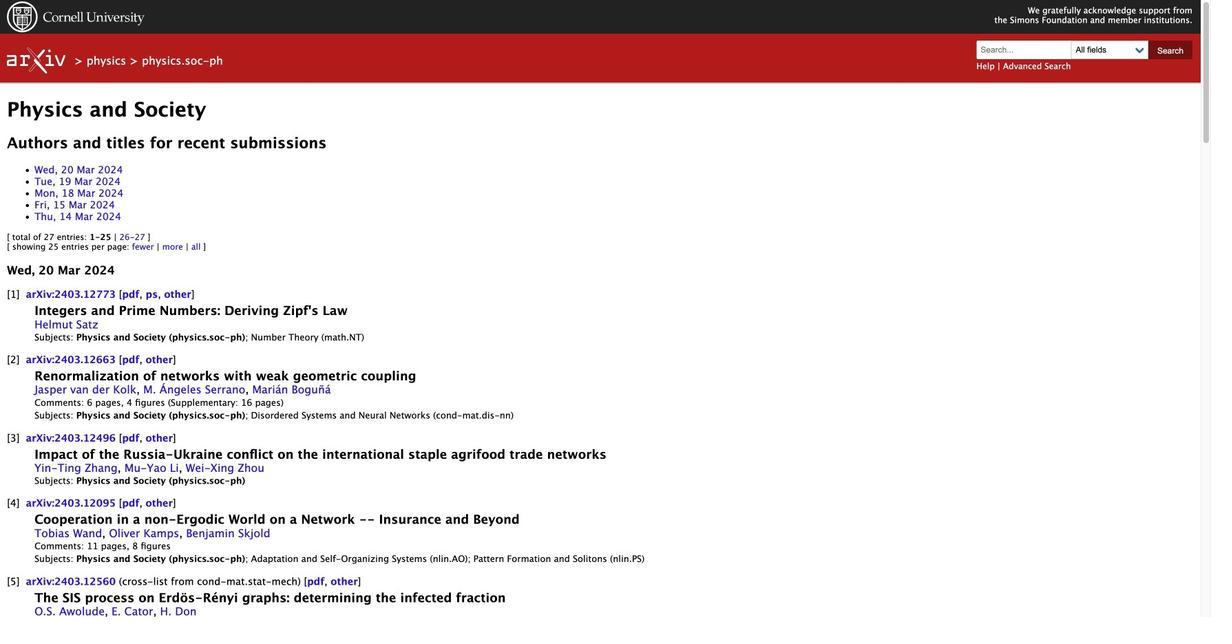 Task type: describe. For each thing, give the bounding box(es) containing it.
arxiv logo image
[[7, 48, 65, 74]]

Search term or terms text field
[[976, 41, 1079, 59]]

cornell university image
[[7, 1, 145, 32]]



